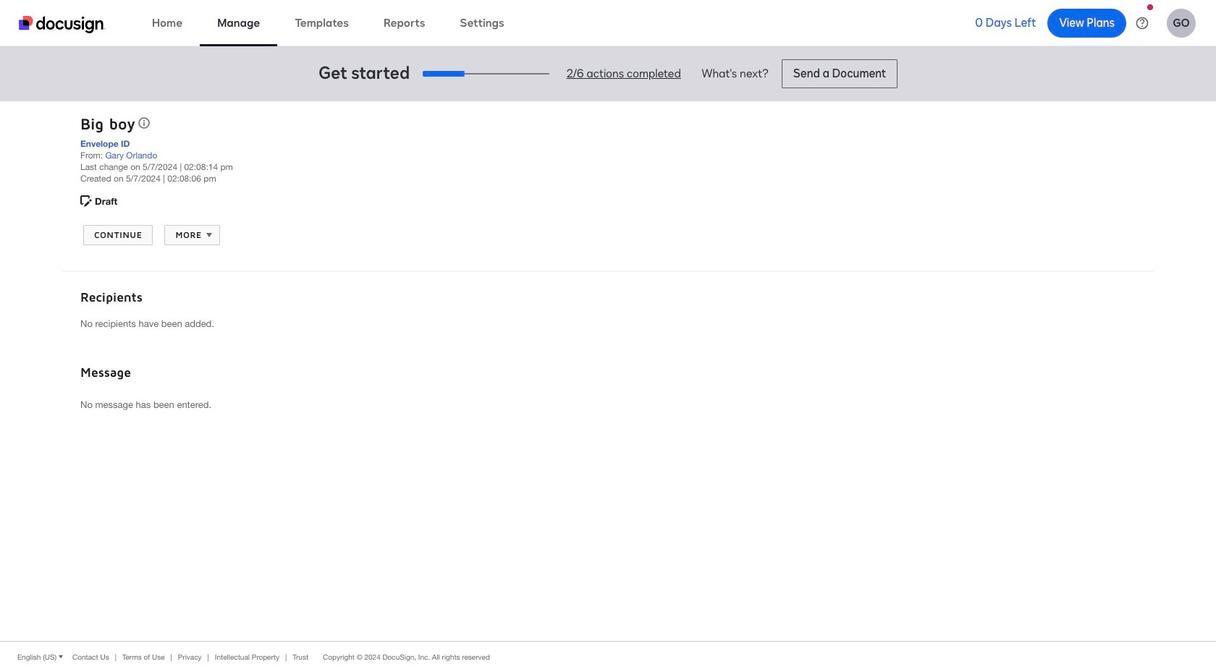 Task type: vqa. For each thing, say whether or not it's contained in the screenshot.
DocuSign eSignature image
yes



Task type: locate. For each thing, give the bounding box(es) containing it.
docusign esignature image
[[19, 16, 106, 33]]

more info region
[[0, 642, 1217, 673]]



Task type: describe. For each thing, give the bounding box(es) containing it.
details image
[[138, 117, 150, 129]]



